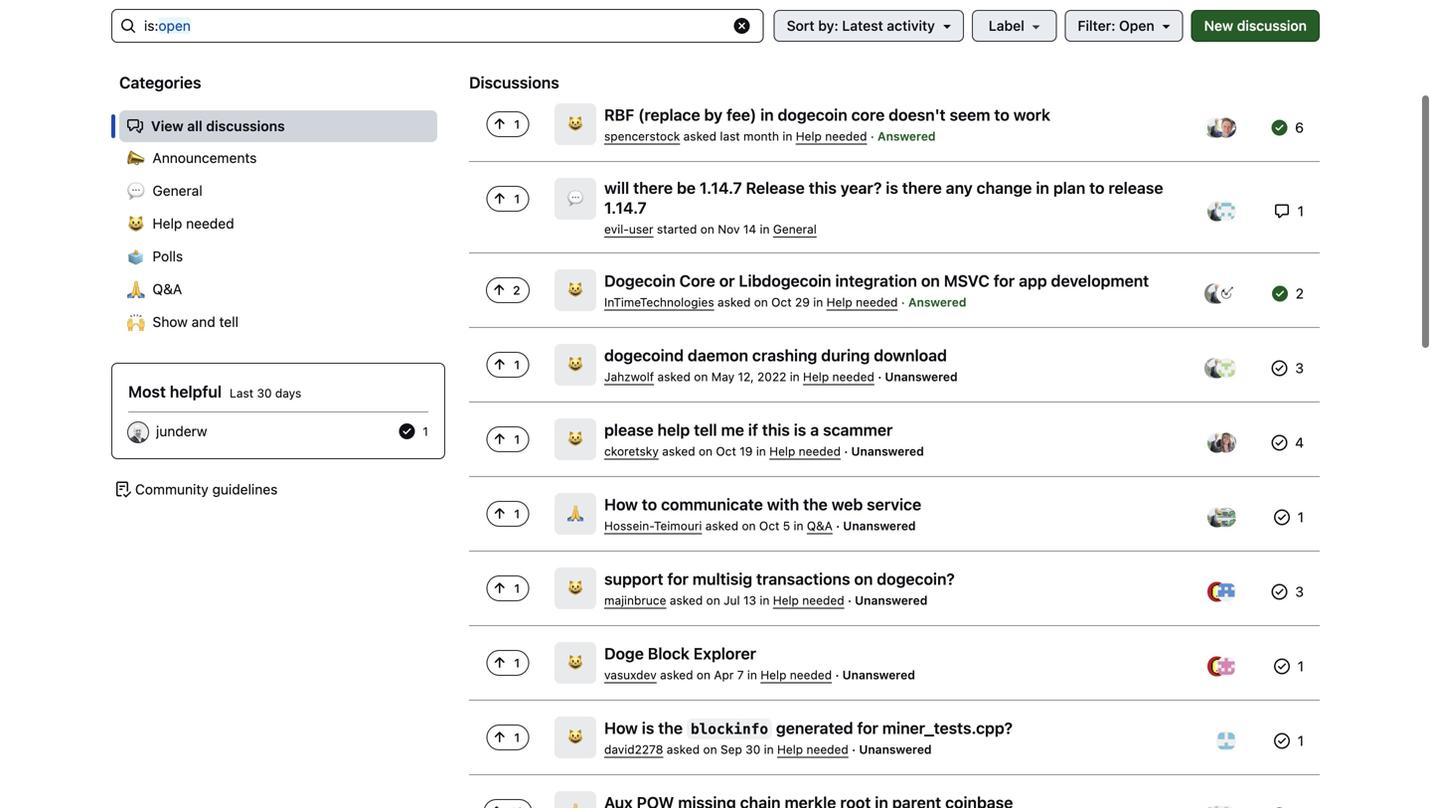 Task type: describe. For each thing, give the bounding box(es) containing it.
on inside doge block explorer vasuxdev asked on apr 7 in help needed · unanswered
[[697, 668, 711, 682]]

how to communicate with the web service link
[[604, 495, 921, 515]]

discussions
[[469, 73, 559, 92]]

triangle down image
[[939, 18, 955, 34]]

😺 for support for multisig transactions on dogecoin?
[[567, 578, 583, 599]]

new discussion link
[[1191, 10, 1320, 42]]

rbf (replace by fee) in dogecoin core doesn't seem to work link
[[604, 105, 1050, 125]]

check circle image for how to communicate with the web service
[[1274, 509, 1290, 525]]

ckoretsky link
[[604, 444, 659, 458]]

plan
[[1053, 178, 1086, 197]]

asked inside dogecoind daemon crashing during download jahzwolf asked on may 12, 2022 in help needed · unanswered
[[657, 370, 691, 384]]

on left dogecoin?
[[854, 570, 873, 589]]

💬 general
[[127, 180, 202, 203]]

19
[[740, 444, 753, 458]]

answered for msvc
[[908, 295, 967, 309]]

miner_tests.cpp?
[[882, 719, 1013, 738]]

1 button for rbf (replace by fee) in dogecoin core doesn't seem to work
[[486, 111, 529, 163]]

· inside doge block explorer vasuxdev asked on apr 7 in help needed · unanswered
[[835, 668, 839, 682]]

last
[[230, 386, 254, 400]]

arrow up image for how is the
[[491, 729, 507, 745]]

discussions list
[[469, 86, 1320, 808]]

help needed link for if
[[769, 444, 841, 458]]

daemon
[[688, 346, 748, 365]]

3 link for support for multisig transactions on dogecoin?
[[1272, 583, 1304, 600]]

comment discussion image
[[127, 118, 143, 134]]

dogecoind daemon crashing during download jahzwolf asked on may 12, 2022 in help needed · unanswered
[[604, 346, 958, 384]]

arrow up image for rbf (replace by fee) in dogecoin core doesn't seem to work
[[491, 116, 507, 132]]

in inside support for multisig transactions on dogecoin? majinbruce asked on jul 13 in help needed · unanswered
[[760, 594, 770, 607]]

😺 for rbf (replace by fee) in dogecoin core doesn't seem to work
[[567, 114, 583, 135]]

on inside will there be 1.14.7 release this year? is there any change in plan to release 1.14.7 evil-user started on nov 14 in general
[[700, 222, 714, 236]]

checklist image
[[115, 481, 131, 497]]

tell inside please help tell me if this is a scammer ckoretsky asked on oct 19 in help needed · unanswered
[[694, 421, 717, 440]]

filter: open
[[1078, 17, 1155, 34]]

doge
[[604, 644, 644, 663]]

@junderw image
[[128, 422, 148, 442]]

2 there from the left
[[902, 178, 942, 197]]

2 vertical spatial check circle fill image
[[399, 423, 415, 439]]

categories
[[119, 73, 201, 92]]

vasuxdev
[[604, 668, 657, 682]]

check circle fill image for dogecoin core or libdogecoin integration on msvc for app development
[[1272, 286, 1288, 302]]

5
[[783, 519, 790, 533]]

how for 🙏
[[604, 495, 638, 514]]

arrow up image for dogecoind
[[491, 357, 507, 373]]

q&a link
[[807, 519, 833, 533]]

jul
[[724, 594, 740, 607]]

release
[[1109, 178, 1163, 197]]

download
[[874, 346, 947, 365]]

30 inside how is the blockinfo generated for miner_tests.cpp? david2278 asked on sep 30 in help needed · unanswered
[[746, 743, 761, 757]]

1 link for q&a
[[1274, 509, 1304, 525]]

tell inside 🙌 show and tell
[[219, 314, 239, 330]]

will
[[604, 178, 629, 197]]

spencerstock
[[604, 129, 680, 143]]

core
[[680, 272, 715, 290]]

scammer
[[823, 421, 893, 440]]

🙏 for 🙏
[[567, 503, 583, 524]]

work
[[1013, 106, 1050, 124]]

📣
[[127, 147, 145, 170]]

needed inside how is the blockinfo generated for miner_tests.cpp? david2278 asked on sep 30 in help needed · unanswered
[[806, 743, 849, 757]]

open
[[159, 17, 191, 34]]

on inside please help tell me if this is a scammer ckoretsky asked on oct 19 in help needed · unanswered
[[699, 444, 713, 458]]

29
[[795, 295, 810, 309]]

needed inside 😺 help needed
[[186, 215, 234, 232]]

4 link
[[1272, 434, 1304, 451]]

integration
[[835, 272, 917, 290]]

vasuxdev link
[[604, 668, 657, 682]]

comment image
[[1274, 203, 1290, 219]]

· inside dogecoin core or libdogecoin integration on msvc for app development intimetechnologies asked on oct 29 in help needed · answered
[[901, 295, 905, 309]]

to inside will there be 1.14.7 release this year? is there any change in plan to release 1.14.7 evil-user started on nov 14 in general
[[1089, 178, 1105, 197]]

q&a inside '🙏 q&a'
[[153, 281, 182, 297]]

me
[[721, 421, 744, 440]]

1 button for please help tell me if this is a scammer
[[486, 426, 529, 478]]

needed inside support for multisig transactions on dogecoin? majinbruce asked on jul 13 in help needed · unanswered
[[802, 594, 844, 607]]

view
[[151, 118, 184, 134]]

user
[[629, 222, 654, 236]]

x circle fill image
[[734, 18, 750, 34]]

Search all discussions text field
[[144, 10, 721, 42]]

service
[[867, 495, 921, 514]]

@patricklodder image for dogecoind daemon crashing during download
[[1208, 358, 1227, 378]]

1 link for needed
[[1274, 732, 1304, 749]]

is inside please help tell me if this is a scammer ckoretsky asked on oct 19 in help needed · unanswered
[[794, 421, 806, 440]]

in inside dogecoin core or libdogecoin integration on msvc for app development intimetechnologies asked on oct 29 in help needed · answered
[[813, 295, 823, 309]]

needed inside dogecoin core or libdogecoin integration on msvc for app development intimetechnologies asked on oct 29 in help needed · answered
[[856, 295, 898, 309]]

development
[[1051, 272, 1149, 290]]

check circle image for generated
[[1274, 733, 1290, 749]]

general inside the 💬 general
[[153, 182, 202, 199]]

12,
[[738, 370, 754, 384]]

ckoretsky
[[604, 444, 659, 458]]

(replace
[[638, 106, 700, 124]]

spencerstock link
[[604, 129, 680, 143]]

release
[[746, 178, 805, 197]]

majinbruce link
[[604, 594, 666, 607]]

sep
[[721, 743, 742, 757]]

for inside dogecoin core or libdogecoin integration on msvc for app development intimetechnologies asked on oct 29 in help needed · answered
[[994, 272, 1015, 290]]

activity
[[887, 17, 935, 34]]

on down libdogecoin
[[754, 295, 768, 309]]

year?
[[841, 178, 882, 197]]

is right the search image
[[144, 17, 155, 34]]

open
[[1119, 17, 1155, 34]]

arrow up image for dogecoin
[[491, 282, 507, 298]]

@patricklodder image for 😺
[[1208, 118, 1227, 138]]

📣 announcements
[[127, 147, 257, 170]]

general link
[[773, 222, 817, 236]]

may
[[711, 370, 735, 384]]

3 link for dogecoind daemon crashing during download
[[1272, 360, 1304, 376]]

@jahzwolf image
[[1216, 358, 1236, 378]]

label
[[989, 17, 1028, 34]]

unanswered inside how to communicate with the web service hossein-teimouri asked on oct 5 in q&a · unanswered
[[843, 519, 916, 533]]

in left plan
[[1036, 178, 1049, 197]]

1 button for doge block explorer
[[486, 650, 529, 702]]

unanswered inside how is the blockinfo generated for miner_tests.cpp? david2278 asked on sep 30 in help needed · unanswered
[[859, 743, 932, 757]]

how to communicate with the web service hossein-teimouri asked on oct 5 in q&a · unanswered
[[604, 495, 921, 533]]

arrow up image for will
[[491, 191, 507, 207]]

@patricklodder image for 🙏
[[1208, 507, 1227, 527]]

help inside support for multisig transactions on dogecoin? majinbruce asked on jul 13 in help needed · unanswered
[[773, 594, 799, 607]]

community
[[135, 481, 209, 497]]

💬 for 💬
[[567, 188, 583, 209]]

in inside how is the blockinfo generated for miner_tests.cpp? david2278 asked on sep 30 in help needed · unanswered
[[764, 743, 774, 757]]

@spencerstock image
[[1216, 118, 1236, 138]]

change
[[977, 178, 1032, 197]]

in right the 14
[[760, 222, 770, 236]]

oct inside please help tell me if this is a scammer ckoretsky asked on oct 19 in help needed · unanswered
[[716, 444, 736, 458]]

asked inside dogecoin core or libdogecoin integration on msvc for app development intimetechnologies asked on oct 29 in help needed · answered
[[718, 295, 751, 309]]

david2278
[[604, 743, 663, 757]]

@majinbruce image
[[1216, 582, 1236, 602]]

all
[[187, 118, 202, 134]]

😺 for dogecoin core or libdogecoin integration on msvc for app development
[[567, 280, 583, 301]]

needed inside dogecoind daemon crashing during download jahzwolf asked on may 12, 2022 in help needed · unanswered
[[832, 370, 874, 384]]

in inside how to communicate with the web service hossein-teimouri asked on oct 5 in q&a · unanswered
[[794, 519, 804, 533]]

label button
[[972, 10, 1057, 42]]

help needed link for download
[[803, 370, 874, 384]]

unanswered inside doge block explorer vasuxdev asked on apr 7 in help needed · unanswered
[[842, 668, 915, 682]]

arrow up image for how to communicate with the web service
[[491, 506, 507, 522]]

announcements
[[153, 150, 257, 166]]

6
[[1291, 119, 1304, 136]]

help needed link for generated
[[777, 743, 849, 757]]

support for multisig transactions on dogecoin? majinbruce asked on jul 13 in help needed · unanswered
[[604, 570, 955, 607]]

msvc
[[944, 272, 990, 290]]

unanswered inside please help tell me if this is a scammer ckoretsky asked on oct 19 in help needed · unanswered
[[851, 444, 924, 458]]

dogecoin?
[[877, 570, 955, 589]]

in right month on the top right of page
[[783, 129, 792, 143]]

help inside doge block explorer vasuxdev asked on apr 7 in help needed · unanswered
[[761, 668, 787, 682]]

filter:
[[1078, 17, 1116, 34]]

1 horizontal spatial 1.14.7
[[700, 178, 742, 197]]

will there be 1.14.7 release this year? is there any change in plan to release 1.14.7 evil-user started on nov 14 in general
[[604, 178, 1163, 236]]

junderw
[[156, 423, 207, 439]]

guidelines
[[212, 481, 278, 497]]

:
[[155, 17, 159, 34]]

core
[[851, 106, 885, 124]]

evil-
[[604, 222, 629, 236]]

asked inside support for multisig transactions on dogecoin? majinbruce asked on jul 13 in help needed · unanswered
[[670, 594, 703, 607]]

support for multisig transactions on dogecoin? link
[[604, 569, 955, 589]]

@patricklodder image for please help tell me if this is a scammer
[[1208, 433, 1227, 453]]

🙌 show and tell
[[127, 311, 239, 334]]

· inside dogecoind daemon crashing during download jahzwolf asked on may 12, 2022 in help needed · unanswered
[[878, 370, 882, 384]]

check circle fill image for rbf (replace by fee) in dogecoin core doesn't seem to work
[[1272, 120, 1288, 136]]



Task type: vqa. For each thing, say whether or not it's contained in the screenshot.
1 BUTTON associated with RBF (replace by fee) in dogecoin core doesn't seem to work
yes



Task type: locate. For each thing, give the bounding box(es) containing it.
how up hossein-
[[604, 495, 638, 514]]

1 vertical spatial @patricklodder image
[[1208, 507, 1227, 527]]

help down the 💬 general
[[153, 215, 182, 232]]

0 horizontal spatial to
[[642, 495, 657, 514]]

·
[[871, 129, 874, 143], [901, 295, 905, 309], [878, 370, 882, 384], [844, 444, 848, 458], [836, 519, 840, 533], [848, 594, 852, 607], [835, 668, 839, 682], [852, 743, 856, 757]]

help needed link down a
[[769, 444, 841, 458]]

help needed link down generated
[[777, 743, 849, 757]]

0 vertical spatial 🙏
[[127, 279, 145, 301]]

· down generated
[[852, 743, 856, 757]]

this left year?
[[809, 178, 837, 197]]

check circle image inside '4' link
[[1272, 435, 1287, 451]]

· inside how to communicate with the web service hossein-teimouri asked on oct 5 in q&a · unanswered
[[836, 519, 840, 533]]

14
[[743, 222, 756, 236]]

@iamtiagogalvao image
[[1208, 582, 1227, 602], [1208, 656, 1227, 676]]

2 @iamtiagogalvao image from the top
[[1208, 656, 1227, 676]]

help down dogecoin
[[796, 129, 822, 143]]

3 link right @majinbruce image at the right bottom of the page
[[1272, 583, 1304, 600]]

nov
[[718, 222, 740, 236]]

💬
[[127, 180, 145, 203], [567, 188, 583, 209]]

2 vertical spatial oct
[[759, 519, 780, 533]]

this for 💬
[[809, 178, 837, 197]]

1 horizontal spatial tell
[[694, 421, 717, 440]]

intimetechnologies
[[604, 295, 714, 309]]

0 vertical spatial 3 link
[[1272, 360, 1304, 376]]

@patricklodder image left 2 link
[[1208, 284, 1227, 303]]

1 button
[[486, 111, 529, 163], [486, 186, 529, 238], [486, 352, 529, 404], [486, 426, 529, 478], [486, 501, 529, 553], [486, 575, 529, 627], [486, 650, 529, 702], [486, 725, 529, 776]]

0 vertical spatial how
[[604, 495, 638, 514]]

1 vertical spatial oct
[[716, 444, 736, 458]]

asked down communicate
[[705, 519, 739, 533]]

generated
[[776, 719, 853, 738]]

1 vertical spatial general
[[773, 222, 817, 236]]

1 horizontal spatial this
[[809, 178, 837, 197]]

needed inside please help tell me if this is a scammer ckoretsky asked on oct 19 in help needed · unanswered
[[799, 444, 841, 458]]

0 horizontal spatial there
[[633, 178, 673, 197]]

6 1 button from the top
[[486, 575, 529, 627]]

3 arrow up image from the top
[[491, 357, 507, 373]]

hossein-teimouri link
[[604, 519, 702, 533]]

to up hossein-teimouri link on the left of page
[[642, 495, 657, 514]]

help needed link for in
[[796, 129, 867, 143]]

0 horizontal spatial the
[[658, 719, 683, 738]]

1 vertical spatial the
[[658, 719, 683, 738]]

evil-user link
[[604, 222, 654, 236]]

1 horizontal spatial q&a
[[807, 519, 833, 533]]

how for 😺
[[604, 719, 638, 738]]

by
[[704, 106, 723, 124]]

search image
[[120, 18, 136, 34]]

@iamtiagogalvao image up @david2278 image
[[1208, 656, 1227, 676]]

0 horizontal spatial this
[[762, 421, 790, 440]]

@intimetechnologies image
[[1216, 284, 1236, 303]]

3 link right @jahzwolf icon
[[1272, 360, 1304, 376]]

1
[[514, 117, 520, 131], [514, 192, 520, 206], [1294, 203, 1304, 219], [514, 358, 520, 372], [423, 424, 428, 438], [514, 432, 520, 446], [514, 507, 520, 521], [1294, 509, 1304, 525], [514, 581, 520, 595], [514, 656, 520, 670], [1294, 658, 1304, 674], [514, 730, 520, 744], [1294, 732, 1304, 749]]

0 horizontal spatial 1.14.7
[[604, 198, 647, 217]]

@patricklodder image left comment image
[[1208, 201, 1227, 221]]

1 vertical spatial @iamtiagogalvao image
[[1208, 656, 1227, 676]]

needed inside doge block explorer vasuxdev asked on apr 7 in help needed · unanswered
[[790, 668, 832, 682]]

😺
[[567, 114, 583, 135], [127, 213, 145, 236], [567, 280, 583, 301], [567, 354, 583, 375], [567, 429, 583, 450], [567, 578, 583, 599], [567, 652, 583, 673], [567, 727, 583, 748]]

0 vertical spatial general
[[153, 182, 202, 199]]

general up 😺 help needed
[[153, 182, 202, 199]]

there left any
[[902, 178, 942, 197]]

0 vertical spatial 1.14.7
[[700, 178, 742, 197]]

1.14.7 right be
[[700, 178, 742, 197]]

0 vertical spatial 30
[[257, 386, 272, 400]]

dogecoin
[[604, 272, 676, 290]]

is inside how is the blockinfo generated for miner_tests.cpp? david2278 asked on sep 30 in help needed · unanswered
[[642, 719, 654, 738]]

on left may
[[694, 370, 708, 384]]

asked inside please help tell me if this is a scammer ckoretsky asked on oct 19 in help needed · unanswered
[[662, 444, 695, 458]]

asked inside rbf (replace by fee) in dogecoin core doesn't seem to work spencerstock asked last month in help needed · answered
[[683, 129, 717, 143]]

tell
[[219, 314, 239, 330], [694, 421, 717, 440]]

· inside how is the blockinfo generated for miner_tests.cpp? david2278 asked on sep 30 in help needed · unanswered
[[852, 743, 856, 757]]

😺 left jahzwolf "link"
[[567, 354, 583, 375]]

in inside dogecoind daemon crashing during download jahzwolf asked on may 12, 2022 in help needed · unanswered
[[790, 370, 800, 384]]

0 vertical spatial @patricklodder image
[[1208, 118, 1227, 138]]

during
[[821, 346, 870, 365]]

check circle image
[[1272, 360, 1288, 376], [1272, 435, 1287, 451], [1274, 733, 1290, 749]]

on left nov
[[700, 222, 714, 236]]

please help tell me if this is a scammer ckoretsky asked on oct 19 in help needed · unanswered
[[604, 421, 924, 458]]

1 button for support for multisig transactions on dogecoin?
[[486, 575, 529, 627]]

jahzwolf link
[[604, 370, 654, 384]]

in right sep
[[764, 743, 774, 757]]

help needed link down integration
[[827, 295, 898, 309]]

most
[[128, 382, 166, 401]]

2 @patricklodder image from the top
[[1208, 507, 1227, 527]]

1 vertical spatial 30
[[746, 743, 761, 757]]

in inside doge block explorer vasuxdev asked on apr 7 in help needed · unanswered
[[747, 668, 757, 682]]

😺 left rbf
[[567, 114, 583, 135]]

💬 left will
[[567, 188, 583, 209]]

1 vertical spatial how
[[604, 719, 638, 738]]

@patricklodder image left '4' link
[[1208, 433, 1227, 453]]

check circle fill image
[[1272, 120, 1288, 136], [1272, 286, 1288, 302], [399, 423, 415, 439]]

check circle image for support for multisig transactions on dogecoin?
[[1272, 584, 1288, 600]]

@patricklodder image left the 6 link
[[1208, 118, 1227, 138]]

answered inside rbf (replace by fee) in dogecoin core doesn't seem to work spencerstock asked last month in help needed · answered
[[878, 129, 936, 143]]

on left 19
[[699, 444, 713, 458]]

· inside rbf (replace by fee) in dogecoin core doesn't seem to work spencerstock asked last month in help needed · answered
[[871, 129, 874, 143]]

asked
[[683, 129, 717, 143], [718, 295, 751, 309], [657, 370, 691, 384], [662, 444, 695, 458], [705, 519, 739, 533], [670, 594, 703, 607], [660, 668, 693, 682], [667, 743, 700, 757]]

check circle image right @david2278 image
[[1274, 733, 1290, 749]]

30 right last
[[257, 386, 272, 400]]

1 vertical spatial this
[[762, 421, 790, 440]]

2 3 from the top
[[1292, 583, 1304, 600]]

1 how from the top
[[604, 495, 638, 514]]

web
[[832, 495, 863, 514]]

needed down rbf (replace by fee) in dogecoin core doesn't seem to work link
[[825, 129, 867, 143]]

community guidelines
[[135, 481, 278, 497]]

1 link right @vasuxdev icon
[[1274, 658, 1304, 674]]

doesn't
[[889, 106, 946, 124]]

blockinfo
[[691, 721, 768, 738]]

1 horizontal spatial 2
[[1292, 285, 1304, 302]]

arrow up image for support
[[491, 580, 507, 596]]

2 1 link from the top
[[1274, 509, 1304, 525]]

0 vertical spatial for
[[994, 272, 1015, 290]]

3 link
[[1272, 360, 1304, 376], [1272, 583, 1304, 600]]

1 3 link from the top
[[1272, 360, 1304, 376]]

unanswered down miner_tests.cpp?
[[859, 743, 932, 757]]

· inside please help tell me if this is a scammer ckoretsky asked on oct 19 in help needed · unanswered
[[844, 444, 848, 458]]

asked down multisig
[[670, 594, 703, 607]]

this right if
[[762, 421, 790, 440]]

or
[[719, 272, 735, 290]]

help inside rbf (replace by fee) in dogecoin core doesn't seem to work spencerstock asked last month in help needed · answered
[[796, 129, 822, 143]]

general
[[153, 182, 202, 199], [773, 222, 817, 236]]

2 horizontal spatial to
[[1089, 178, 1105, 197]]

teimouri
[[654, 519, 702, 533]]

help needed link for integration
[[827, 295, 898, 309]]

check circle image right @vasuxdev icon
[[1274, 658, 1290, 674]]

block
[[648, 644, 690, 663]]

help needed link for on
[[773, 594, 844, 607]]

needed inside rbf (replace by fee) in dogecoin core doesn't seem to work spencerstock asked last month in help needed · answered
[[825, 129, 867, 143]]

to inside rbf (replace by fee) in dogecoin core doesn't seem to work spencerstock asked last month in help needed · answered
[[994, 106, 1010, 124]]

2 vertical spatial check circle image
[[1274, 733, 1290, 749]]

3 for dogecoind daemon crashing during download
[[1292, 360, 1304, 376]]

help needed link down rbf (replace by fee) in dogecoin core doesn't seem to work link
[[796, 129, 867, 143]]

new discussion
[[1204, 17, 1307, 34]]

for inside support for multisig transactions on dogecoin? majinbruce asked on jul 13 in help needed · unanswered
[[667, 570, 689, 589]]

· down dogecoin core or libdogecoin integration on msvc for app development link in the top of the page
[[901, 295, 905, 309]]

sort by: latest activity
[[787, 17, 935, 34]]

asked inside how to communicate with the web service hossein-teimouri asked on oct 5 in q&a · unanswered
[[705, 519, 739, 533]]

crashing
[[752, 346, 817, 365]]

@patricklodder image
[[1208, 118, 1227, 138], [1208, 507, 1227, 527]]

help down support for multisig transactions on dogecoin? 'link'
[[773, 594, 799, 607]]

1 horizontal spatial 💬
[[567, 188, 583, 209]]

oct inside how to communicate with the web service hossein-teimouri asked on oct 5 in q&a · unanswered
[[759, 519, 780, 533]]

3 for support for multisig transactions on dogecoin?
[[1292, 583, 1304, 600]]

apr
[[714, 668, 734, 682]]

2 3 link from the top
[[1272, 583, 1304, 600]]

how inside how to communicate with the web service hossein-teimouri asked on oct 5 in q&a · unanswered
[[604, 495, 638, 514]]

for right generated
[[857, 719, 878, 738]]

answered inside dogecoin core or libdogecoin integration on msvc for app development intimetechnologies asked on oct 29 in help needed · answered
[[908, 295, 967, 309]]

0 horizontal spatial q&a
[[153, 281, 182, 297]]

0 vertical spatial oct
[[771, 295, 792, 309]]

in right 19
[[756, 444, 766, 458]]

🙏 down 🗳️
[[127, 279, 145, 301]]

help needed link for asked
[[761, 668, 832, 682]]

arrow up image
[[491, 191, 507, 207], [491, 282, 507, 298], [491, 357, 507, 373], [491, 580, 507, 596]]

unanswered
[[885, 370, 958, 384], [851, 444, 924, 458], [843, 519, 916, 533], [855, 594, 928, 607], [842, 668, 915, 682], [859, 743, 932, 757]]

😺 for please help tell me if this is a scammer
[[567, 429, 583, 450]]

hossein-
[[604, 519, 654, 533]]

the inside how is the blockinfo generated for miner_tests.cpp? david2278 asked on sep 30 in help needed · unanswered
[[658, 719, 683, 738]]

1 @iamtiagogalvao image from the top
[[1208, 582, 1227, 602]]

🗳️ polls
[[127, 246, 183, 269]]

this for 😺
[[762, 421, 790, 440]]

and
[[191, 314, 215, 330]]

list containing 📣
[[111, 102, 445, 347]]

arrow up image inside 2 button
[[491, 282, 507, 298]]

1 button for dogecoind daemon crashing during download
[[486, 352, 529, 404]]

@iamtiagogalvao image up @vasuxdev icon
[[1208, 582, 1227, 602]]

@patricklodder image
[[1208, 201, 1227, 221], [1208, 284, 1227, 303], [1208, 358, 1227, 378], [1208, 433, 1227, 453]]

arrow up image
[[491, 116, 507, 132], [491, 431, 507, 447], [491, 506, 507, 522], [491, 655, 507, 671], [491, 729, 507, 745], [488, 804, 504, 808]]

the up q&a link
[[803, 495, 828, 514]]

30 inside the 'most helpful last 30 days'
[[257, 386, 272, 400]]

@evil user image
[[1216, 201, 1236, 221]]

help right 29 on the top of the page
[[827, 295, 852, 309]]

unanswered down "scammer"
[[851, 444, 924, 458]]

2 how from the top
[[604, 719, 638, 738]]

4 1 link from the top
[[1274, 732, 1304, 749]]

3
[[1292, 360, 1304, 376], [1292, 583, 1304, 600]]

doge block explorer link
[[604, 644, 756, 664]]

0 horizontal spatial tell
[[219, 314, 239, 330]]

in inside please help tell me if this is a scammer ckoretsky asked on oct 19 in help needed · unanswered
[[756, 444, 766, 458]]

check circle image right @jahzwolf icon
[[1272, 360, 1288, 376]]

2 vertical spatial check circle image
[[1274, 658, 1290, 674]]

0 vertical spatial check circle fill image
[[1272, 120, 1288, 136]]

how up david2278 on the bottom left of the page
[[604, 719, 638, 738]]

0 vertical spatial q&a
[[153, 281, 182, 297]]

for inside how is the blockinfo generated for miner_tests.cpp? david2278 asked on sep 30 in help needed · unanswered
[[857, 719, 878, 738]]

1 vertical spatial 3 link
[[1272, 583, 1304, 600]]

1 horizontal spatial the
[[803, 495, 828, 514]]

check circle image for doge block explorer
[[1274, 658, 1290, 674]]

1 arrow up image from the top
[[491, 191, 507, 207]]

on left sep
[[703, 743, 717, 757]]

help
[[658, 421, 690, 440]]

check circle image inside '3' link
[[1272, 584, 1288, 600]]

on left the msvc on the top of page
[[921, 272, 940, 290]]

oct left 19
[[716, 444, 736, 458]]

2 vertical spatial for
[[857, 719, 878, 738]]

fee)
[[727, 106, 756, 124]]

help inside how is the blockinfo generated for miner_tests.cpp? david2278 asked on sep 30 in help needed · unanswered
[[777, 743, 803, 757]]

1 3 from the top
[[1292, 360, 1304, 376]]

1 @patricklodder image from the top
[[1208, 201, 1227, 221]]

0 horizontal spatial 2
[[513, 283, 520, 297]]

🙏 inside discussions list
[[567, 503, 583, 524]]

list
[[111, 102, 445, 347]]

is inside will there be 1.14.7 release this year? is there any change in plan to release 1.14.7 evil-user started on nov 14 in general
[[886, 178, 898, 197]]

how inside how is the blockinfo generated for miner_tests.cpp? david2278 asked on sep 30 in help needed · unanswered
[[604, 719, 638, 738]]

😺 for dogecoind daemon crashing during download
[[567, 354, 583, 375]]

🙏 left hossein-
[[567, 503, 583, 524]]

asked down or on the top right of the page
[[718, 295, 751, 309]]

month
[[743, 129, 779, 143]]

1 vertical spatial answered
[[908, 295, 967, 309]]

this inside please help tell me if this is a scammer ckoretsky asked on oct 19 in help needed · unanswered
[[762, 421, 790, 440]]

needed down transactions
[[802, 594, 844, 607]]

1 vertical spatial 1.14.7
[[604, 198, 647, 217]]

asked inside how is the blockinfo generated for miner_tests.cpp? david2278 asked on sep 30 in help needed · unanswered
[[667, 743, 700, 757]]

in right 5
[[794, 519, 804, 533]]

2 vertical spatial to
[[642, 495, 657, 514]]

1 link
[[1274, 203, 1304, 219], [1274, 509, 1304, 525], [1274, 658, 1304, 674], [1274, 732, 1304, 749]]

oct left 5
[[759, 519, 780, 533]]

dogecoind
[[604, 346, 684, 365]]

1 vertical spatial 🙏
[[567, 503, 583, 524]]

0 vertical spatial tell
[[219, 314, 239, 330]]

needed up generated
[[790, 668, 832, 682]]

check circle image left 4
[[1272, 435, 1287, 451]]

😺 left doge
[[567, 652, 583, 673]]

8 1 button from the top
[[486, 725, 529, 776]]

in right the 2022
[[790, 370, 800, 384]]

to
[[994, 106, 1010, 124], [1089, 178, 1105, 197], [642, 495, 657, 514]]

3 @patricklodder image from the top
[[1208, 358, 1227, 378]]

help inside 😺 help needed
[[153, 215, 182, 232]]

1 vertical spatial for
[[667, 570, 689, 589]]

unanswered inside support for multisig transactions on dogecoin? majinbruce asked on jul 13 in help needed · unanswered
[[855, 594, 928, 607]]

on inside dogecoind daemon crashing during download jahzwolf asked on may 12, 2022 in help needed · unanswered
[[694, 370, 708, 384]]

view all discussions link
[[119, 110, 437, 142]]

· down "scammer"
[[844, 444, 848, 458]]

check circle image inside '3' link
[[1272, 360, 1288, 376]]

is left a
[[794, 421, 806, 440]]

3 right @majinbruce image at the right bottom of the page
[[1292, 583, 1304, 600]]

check circle fill image inside the 6 link
[[1272, 120, 1288, 136]]

latest
[[842, 17, 883, 34]]

@patricklodder image up the @ckoretsky "image"
[[1208, 358, 1227, 378]]

0 vertical spatial check circle image
[[1272, 360, 1288, 376]]

0 vertical spatial to
[[994, 106, 1010, 124]]

0 vertical spatial @iamtiagogalvao image
[[1208, 582, 1227, 602]]

😺 left dogecoin at the top of page
[[567, 280, 583, 301]]

the up david2278 on the bottom left of the page
[[658, 719, 683, 738]]

oct inside dogecoin core or libdogecoin integration on msvc for app development intimetechnologies asked on oct 29 in help needed · answered
[[771, 295, 792, 309]]

0 vertical spatial check circle image
[[1274, 509, 1290, 525]]

junderw link
[[156, 423, 207, 439]]

4 @patricklodder image from the top
[[1208, 433, 1227, 453]]

if
[[748, 421, 758, 440]]

2 @patricklodder image from the top
[[1208, 284, 1227, 303]]

on left apr
[[697, 668, 711, 682]]

3 right @jahzwolf icon
[[1292, 360, 1304, 376]]

1 @patricklodder image from the top
[[1208, 118, 1227, 138]]

help inside please help tell me if this is a scammer ckoretsky asked on oct 19 in help needed · unanswered
[[769, 444, 795, 458]]

@patricklodder image for will there be 1.14.7 release this year? is there any change in plan to release 1.14.7
[[1208, 201, 1227, 221]]

0 horizontal spatial for
[[667, 570, 689, 589]]

@patricklodder image for dogecoin core or libdogecoin integration on msvc for app development
[[1208, 284, 1227, 303]]

1 vertical spatial q&a
[[807, 519, 833, 533]]

needed down during
[[832, 370, 874, 384]]

😺 up 🗳️
[[127, 213, 145, 236]]

0 horizontal spatial general
[[153, 182, 202, 199]]

started
[[657, 222, 697, 236]]

0 vertical spatial answered
[[878, 129, 936, 143]]

1 vertical spatial 3
[[1292, 583, 1304, 600]]

· down core
[[871, 129, 874, 143]]

david2278 link
[[604, 743, 663, 757]]

1 horizontal spatial general
[[773, 222, 817, 236]]

😺 help needed
[[127, 213, 234, 236]]

check circle fill image inside 2 link
[[1272, 286, 1288, 302]]

😺 for how is the
[[567, 727, 583, 748]]

on inside how to communicate with the web service hossein-teimouri asked on oct 5 in q&a · unanswered
[[742, 519, 756, 533]]

check circle image right @majinbruce image at the right bottom of the page
[[1272, 584, 1288, 600]]

1 vertical spatial tell
[[694, 421, 717, 440]]

to inside how to communicate with the web service hossein-teimouri asked on oct 5 in q&a · unanswered
[[642, 495, 657, 514]]

on left jul
[[706, 594, 720, 607]]

on inside how is the blockinfo generated for miner_tests.cpp? david2278 asked on sep 30 in help needed · unanswered
[[703, 743, 717, 757]]

3 1 button from the top
[[486, 352, 529, 404]]

1 button for will there be 1.14.7 release this year? is there any change in plan to release 1.14.7
[[486, 186, 529, 238]]

needed down dogecoin core or libdogecoin integration on msvc for app development link in the top of the page
[[856, 295, 898, 309]]

2 horizontal spatial for
[[994, 272, 1015, 290]]

with
[[767, 495, 799, 514]]

0 horizontal spatial 💬
[[127, 180, 145, 203]]

communicate
[[661, 495, 763, 514]]

discussions
[[206, 118, 285, 134]]

@iamtiagogalvao image for support for multisig transactions on dogecoin?
[[1208, 582, 1227, 602]]

· down download
[[878, 370, 882, 384]]

1 1 link from the top
[[1274, 203, 1304, 219]]

1 vertical spatial to
[[1089, 178, 1105, 197]]

@hossein teimouri image
[[1216, 507, 1236, 527]]

rbf (replace by fee) in dogecoin core doesn't seem to work spencerstock asked last month in help needed · answered
[[604, 106, 1050, 143]]

1 vertical spatial check circle image
[[1272, 584, 1288, 600]]

needed
[[825, 129, 867, 143], [186, 215, 234, 232], [856, 295, 898, 309], [832, 370, 874, 384], [799, 444, 841, 458], [802, 594, 844, 607], [790, 668, 832, 682], [806, 743, 849, 757]]

1.14.7
[[700, 178, 742, 197], [604, 198, 647, 217]]

1 horizontal spatial 30
[[746, 743, 761, 757]]

dogecoin
[[778, 106, 847, 124]]

in up month on the top right of page
[[760, 106, 774, 124]]

asked inside doge block explorer vasuxdev asked on apr 7 in help needed · unanswered
[[660, 668, 693, 682]]

arrow up image for please help tell me if this is a scammer
[[491, 431, 507, 447]]

answered for core
[[878, 129, 936, 143]]

1 there from the left
[[633, 178, 673, 197]]

@ckoretsky image
[[1216, 433, 1236, 453]]

general inside will there be 1.14.7 release this year? is there any change in plan to release 1.14.7 evil-user started on nov 14 in general
[[773, 222, 817, 236]]

4 1 button from the top
[[486, 426, 529, 478]]

2 1 button from the top
[[486, 186, 529, 238]]

4
[[1291, 434, 1304, 451]]

is right year?
[[886, 178, 898, 197]]

@patricklodder image up @majinbruce image at the right bottom of the page
[[1208, 507, 1227, 527]]

· inside support for multisig transactions on dogecoin? majinbruce asked on jul 13 in help needed · unanswered
[[848, 594, 852, 607]]

1 horizontal spatial to
[[994, 106, 1010, 124]]

0 vertical spatial 3
[[1292, 360, 1304, 376]]

0 horizontal spatial 30
[[257, 386, 272, 400]]

unanswered down dogecoin?
[[855, 594, 928, 607]]

asked down dogecoind
[[657, 370, 691, 384]]

there left be
[[633, 178, 673, 197]]

the inside how to communicate with the web service hossein-teimouri asked on oct 5 in q&a · unanswered
[[803, 495, 828, 514]]

unanswered inside dogecoind daemon crashing during download jahzwolf asked on may 12, 2022 in help needed · unanswered
[[885, 370, 958, 384]]

oct left 29 on the top of the page
[[771, 295, 792, 309]]

arrow up image for doge block explorer
[[491, 655, 507, 671]]

@iamtiagogalvao image for doge block explorer
[[1208, 656, 1227, 676]]

q&a inside how to communicate with the web service hossein-teimouri asked on oct 5 in q&a · unanswered
[[807, 519, 833, 533]]

😺 left david2278 on the bottom left of the page
[[567, 727, 583, 748]]

5 1 button from the top
[[486, 501, 529, 553]]

0 horizontal spatial 🙏
[[127, 279, 145, 301]]

be
[[677, 178, 696, 197]]

3 1 link from the top
[[1274, 658, 1304, 674]]

needed down a
[[799, 444, 841, 458]]

💬 for 💬 general
[[127, 180, 145, 203]]

7 1 button from the top
[[486, 650, 529, 702]]

0 vertical spatial the
[[803, 495, 828, 514]]

help inside dogecoind daemon crashing during download jahzwolf asked on may 12, 2022 in help needed · unanswered
[[803, 370, 829, 384]]

1 link for release
[[1274, 203, 1304, 219]]

asked left sep
[[667, 743, 700, 757]]

asked down the doge block explorer link
[[660, 668, 693, 682]]

💬 down 📣
[[127, 180, 145, 203]]

2 inside button
[[513, 283, 520, 297]]

tell right and
[[219, 314, 239, 330]]

1 1 button from the top
[[486, 111, 529, 163]]

check circle image
[[1274, 509, 1290, 525], [1272, 584, 1288, 600], [1274, 658, 1290, 674]]

triangle down image
[[1158, 18, 1174, 34]]

to right plan
[[1089, 178, 1105, 197]]

1 vertical spatial check circle fill image
[[1272, 286, 1288, 302]]

🙌
[[127, 311, 145, 334]]

1 horizontal spatial 🙏
[[567, 503, 583, 524]]

1 horizontal spatial for
[[857, 719, 878, 738]]

🙏 for 🙏 q&a
[[127, 279, 145, 301]]

community guidelines link
[[111, 475, 445, 504]]

general right the 14
[[773, 222, 817, 236]]

@vasuxdev image
[[1216, 656, 1236, 676]]

4 arrow up image from the top
[[491, 580, 507, 596]]

rbf
[[604, 106, 634, 124]]

is : open
[[144, 17, 191, 34]]

jahzwolf
[[604, 370, 654, 384]]

dogecoin core or libdogecoin integration on msvc for app development link
[[604, 271, 1149, 291]]

😺 left support
[[567, 578, 583, 599]]

needed down the 💬 general
[[186, 215, 234, 232]]

0 vertical spatial this
[[809, 178, 837, 197]]

q&a
[[153, 281, 182, 297], [807, 519, 833, 533]]

2 button
[[486, 277, 530, 329]]

check circle image for download
[[1272, 360, 1288, 376]]

this inside will there be 1.14.7 release this year? is there any change in plan to release 1.14.7 evil-user started on nov 14 in general
[[809, 178, 837, 197]]

view all discussions
[[151, 118, 285, 134]]

1 horizontal spatial there
[[902, 178, 942, 197]]

dogecoind daemon crashing during download link
[[604, 346, 947, 365]]

a
[[810, 421, 819, 440]]

for right support
[[667, 570, 689, 589]]

💬 inside discussions list
[[567, 188, 583, 209]]

1 button for how to communicate with the web service
[[486, 501, 529, 553]]

🙏 q&a
[[127, 279, 182, 301]]

😺 for doge block explorer
[[567, 652, 583, 673]]

sort
[[787, 17, 815, 34]]

@david2278 image
[[1216, 731, 1236, 751]]

is up david2278 on the bottom left of the page
[[642, 719, 654, 738]]

🙏
[[127, 279, 145, 301], [567, 503, 583, 524]]

polls
[[153, 248, 183, 264]]

answered down the msvc on the top of page
[[908, 295, 967, 309]]

1 button for how is the
[[486, 725, 529, 776]]

how is the blockinfo generated for miner_tests.cpp? david2278 asked on sep 30 in help needed · unanswered
[[604, 719, 1013, 757]]

seem
[[950, 106, 990, 124]]

check circle image for if
[[1272, 435, 1287, 451]]

1 vertical spatial check circle image
[[1272, 435, 1287, 451]]

help down generated
[[777, 743, 803, 757]]

2 arrow up image from the top
[[491, 282, 507, 298]]

help inside dogecoin core or libdogecoin integration on msvc for app development intimetechnologies asked on oct 29 in help needed · answered
[[827, 295, 852, 309]]



